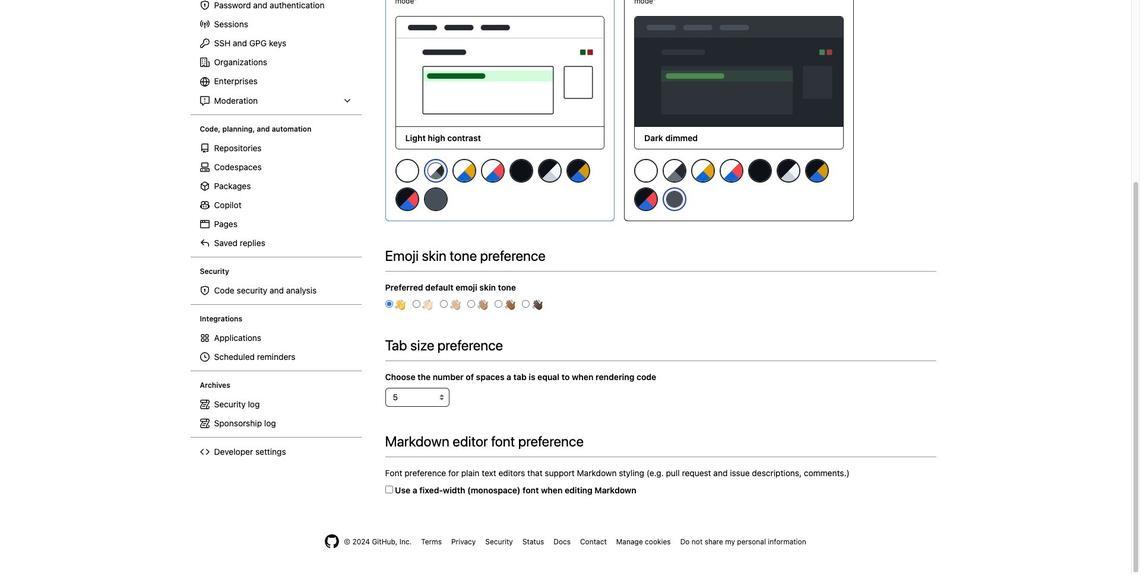 Task type: describe. For each thing, give the bounding box(es) containing it.
dark dimmed image for "dark tritanopia" "image" within day theme picker option group
[[424, 187, 447, 211]]

light tritanopia image
[[481, 159, 504, 183]]

night theme picker option group
[[634, 158, 844, 216]]

light protanopia & deuteranopia image
[[691, 159, 715, 183]]

organization image
[[200, 58, 209, 67]]

dark dimmed image for "dark tritanopia" "image" inside night theme picker option group
[[667, 192, 682, 207]]

2 list from the top
[[195, 139, 357, 253]]

light protanopia & deuteranopia image
[[452, 159, 476, 183]]

dark tritanopia image for night theme picker option group
[[634, 187, 658, 211]]

codespaces image
[[200, 163, 209, 172]]

light default image for night theme picker option group
[[634, 159, 658, 183]]

3 list from the top
[[195, 281, 357, 300]]

code image
[[200, 448, 209, 457]]

light high contrast image
[[663, 159, 686, 183]]

dark tritanopia image for day theme picker option group
[[395, 187, 419, 211]]

repo image
[[200, 144, 209, 153]]

5 list from the top
[[195, 395, 357, 433]]

dark default image
[[748, 159, 772, 183]]



Task type: locate. For each thing, give the bounding box(es) containing it.
apps image
[[200, 334, 209, 343]]

broadcast image
[[200, 20, 209, 29]]

dark tritanopia image inside day theme picker option group
[[395, 187, 419, 211]]

1 horizontal spatial dark protanopia & deuteranopia image
[[805, 159, 829, 183]]

0 horizontal spatial dark dimmed image
[[424, 187, 447, 211]]

2 light default image from the left
[[634, 159, 658, 183]]

1 list from the top
[[195, 0, 357, 110]]

dark dimmed image down light high contrast icon
[[667, 192, 682, 207]]

package image
[[200, 182, 209, 191]]

None radio
[[385, 300, 393, 308], [495, 300, 502, 308], [522, 300, 530, 308], [385, 300, 393, 308], [495, 300, 502, 308], [522, 300, 530, 308]]

day theme picker option group
[[395, 158, 605, 216]]

0 horizontal spatial dark protanopia & deuteranopia image
[[566, 159, 590, 183]]

shield lock image
[[200, 1, 209, 10], [200, 286, 209, 296]]

dark tritanopia image inside night theme picker option group
[[634, 187, 658, 211]]

2 dark tritanopia image from the left
[[634, 187, 658, 211]]

list
[[195, 0, 357, 110], [195, 139, 357, 253], [195, 281, 357, 300], [195, 329, 357, 367], [195, 395, 357, 433]]

clock image
[[200, 353, 209, 362]]

dark tritanopia image
[[395, 187, 419, 211], [634, 187, 658, 211]]

log image up code image
[[200, 419, 209, 429]]

light default image for day theme picker option group
[[395, 159, 419, 183]]

None radio
[[412, 300, 420, 308], [440, 300, 448, 308], [467, 300, 475, 308], [412, 300, 420, 308], [440, 300, 448, 308], [467, 300, 475, 308]]

4 list from the top
[[195, 329, 357, 367]]

dark high contrast image
[[538, 159, 561, 183]]

light default image left light high contrast icon
[[634, 159, 658, 183]]

shield lock image down reply icon
[[200, 286, 209, 296]]

log image
[[200, 400, 209, 410], [200, 419, 209, 429]]

0 vertical spatial log image
[[200, 400, 209, 410]]

dark protanopia & deuteranopia image right dark high contrast image
[[566, 159, 590, 183]]

reply image
[[200, 239, 209, 248]]

copilot image
[[200, 201, 209, 210]]

0 horizontal spatial light default image
[[395, 159, 419, 183]]

1 vertical spatial shield lock image
[[200, 286, 209, 296]]

1 log image from the top
[[200, 400, 209, 410]]

1 horizontal spatial dark dimmed image
[[667, 192, 682, 207]]

None checkbox
[[385, 486, 393, 494]]

1 horizontal spatial light default image
[[634, 159, 658, 183]]

light default image
[[395, 159, 419, 183], [634, 159, 658, 183]]

1 horizontal spatial dark tritanopia image
[[634, 187, 658, 211]]

light tritanopia image
[[720, 159, 743, 183]]

dark high contrast image
[[777, 159, 800, 183]]

key image
[[200, 39, 209, 48]]

homepage image
[[325, 535, 339, 549]]

light default image left light high contrast image
[[395, 159, 419, 183]]

2 shield lock image from the top
[[200, 286, 209, 296]]

1 dark tritanopia image from the left
[[395, 187, 419, 211]]

log image down clock image
[[200, 400, 209, 410]]

1 vertical spatial log image
[[200, 419, 209, 429]]

1 light default image from the left
[[395, 159, 419, 183]]

globe image
[[200, 77, 209, 87]]

dark default image
[[509, 159, 533, 183]]

dark protanopia & deuteranopia image for dark high contrast icon at the top right
[[805, 159, 829, 183]]

dark dimmed image down light high contrast image
[[424, 187, 447, 211]]

shield lock image up broadcast image
[[200, 1, 209, 10]]

light high contrast image
[[428, 163, 443, 178]]

2 log image from the top
[[200, 419, 209, 429]]

dark protanopia & deuteranopia image for dark high contrast image
[[566, 159, 590, 183]]

dark protanopia & deuteranopia image
[[566, 159, 590, 183], [805, 159, 829, 183]]

2 dark protanopia & deuteranopia image from the left
[[805, 159, 829, 183]]

dark dimmed image
[[424, 187, 447, 211], [667, 192, 682, 207]]

browser image
[[200, 220, 209, 229]]

option group
[[385, 298, 936, 311]]

0 vertical spatial shield lock image
[[200, 1, 209, 10]]

1 shield lock image from the top
[[200, 1, 209, 10]]

dark protanopia & deuteranopia image right dark high contrast icon at the top right
[[805, 159, 829, 183]]

1 dark protanopia & deuteranopia image from the left
[[566, 159, 590, 183]]

0 horizontal spatial dark tritanopia image
[[395, 187, 419, 211]]



Task type: vqa. For each thing, say whether or not it's contained in the screenshot.
browser icon
yes



